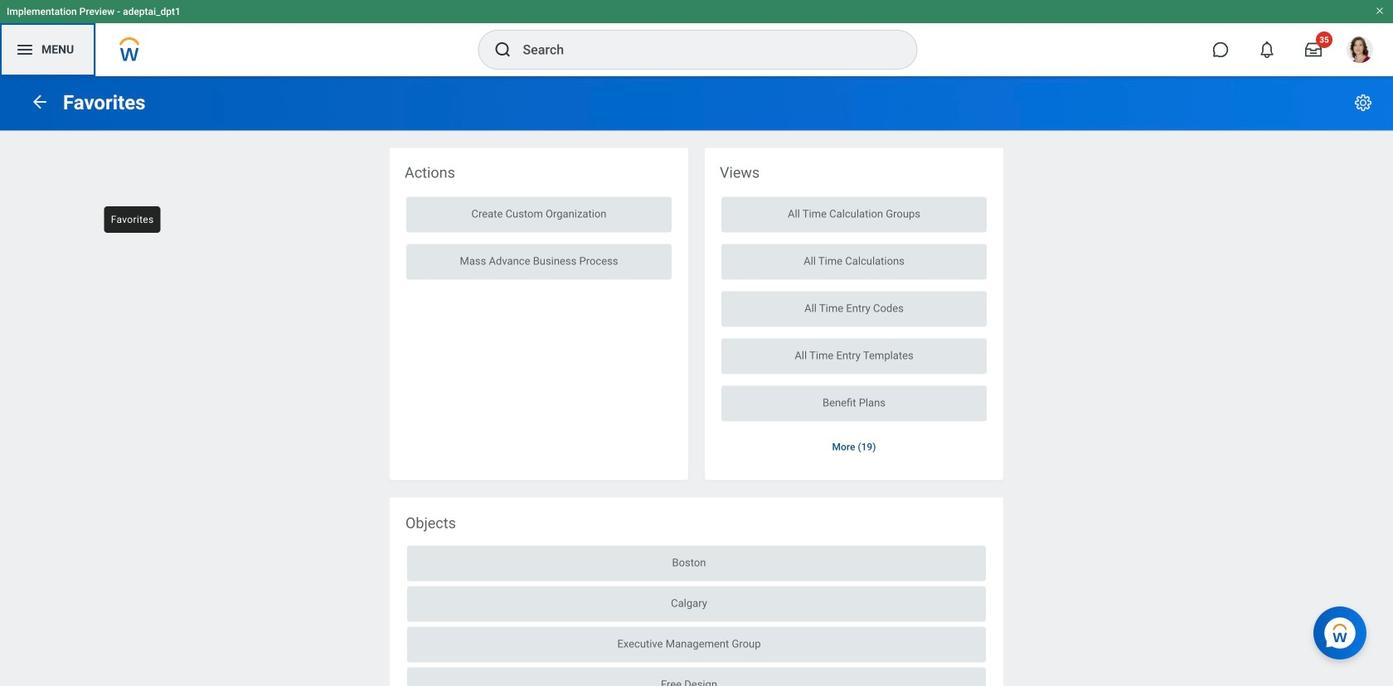 Task type: locate. For each thing, give the bounding box(es) containing it.
notifications large image
[[1259, 41, 1276, 58]]

close environment banner image
[[1376, 6, 1386, 16]]

main content
[[0, 76, 1394, 687]]

items selected list
[[406, 546, 988, 687]]

search image
[[493, 40, 513, 60]]

banner
[[0, 0, 1394, 76]]

Search Workday  search field
[[523, 32, 883, 68]]

justify image
[[15, 40, 35, 60]]



Task type: vqa. For each thing, say whether or not it's contained in the screenshot.
'close environment banner' icon
yes



Task type: describe. For each thing, give the bounding box(es) containing it.
inbox large image
[[1306, 41, 1322, 58]]

previous page image
[[30, 92, 50, 112]]

configure image
[[1354, 93, 1374, 113]]

profile logan mcneil image
[[1347, 37, 1374, 66]]



